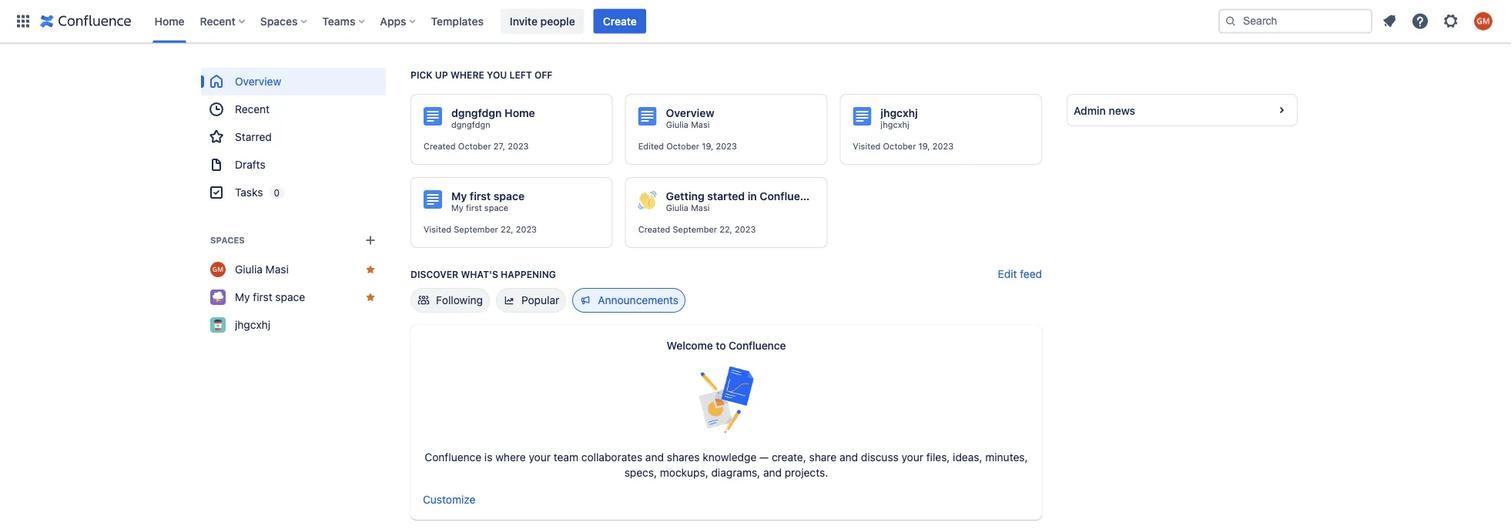 Task type: locate. For each thing, give the bounding box(es) containing it.
space for my first space
[[275, 291, 305, 303]]

teams button
[[318, 9, 371, 34]]

1 19, from the left
[[702, 141, 714, 151]]

files,
[[926, 451, 950, 464]]

jhgcxhj for jhgcxhj
[[235, 318, 270, 331]]

1 horizontal spatial overview
[[666, 107, 715, 119]]

2 dgngfdgn from the top
[[451, 120, 490, 130]]

giulia inside 'getting started in confluence giulia masi'
[[666, 203, 689, 213]]

spaces
[[260, 15, 298, 27], [210, 235, 245, 245]]

september down my first space my first space
[[454, 225, 498, 235]]

news
[[1109, 104, 1135, 116]]

where right up
[[451, 69, 484, 80]]

1 horizontal spatial october
[[666, 141, 699, 151]]

edit feed button
[[998, 267, 1042, 282]]

create link
[[594, 9, 646, 34]]

0 horizontal spatial spaces
[[210, 235, 245, 245]]

september for getting
[[673, 225, 717, 235]]

apps
[[380, 15, 406, 27]]

specs,
[[624, 466, 657, 479]]

september for my
[[454, 225, 498, 235]]

overview up edited october 19, 2023
[[666, 107, 715, 119]]

created down dgngfdgn link
[[424, 141, 456, 151]]

0 vertical spatial overview
[[235, 75, 281, 88]]

templates link
[[426, 9, 488, 34]]

recent button
[[195, 9, 251, 34]]

27,
[[494, 141, 505, 151]]

my for my first space
[[235, 291, 250, 303]]

admin news button
[[1068, 95, 1297, 126]]

visited up discover
[[424, 225, 451, 235]]

giulia
[[666, 120, 689, 130], [666, 203, 689, 213], [235, 263, 263, 276]]

giulia masi link up edited october 19, 2023
[[666, 119, 710, 130]]

22, for first
[[501, 225, 513, 235]]

recent inside group
[[235, 103, 270, 116]]

where right "is"
[[495, 451, 526, 464]]

1 vertical spatial masi
[[691, 203, 710, 213]]

1 horizontal spatial created
[[638, 225, 670, 235]]

2 19, from the left
[[919, 141, 930, 151]]

confluence
[[760, 190, 819, 203], [729, 339, 786, 352], [425, 451, 482, 464]]

home inside global element
[[154, 15, 185, 27]]

0 horizontal spatial and
[[645, 451, 664, 464]]

1 vertical spatial unstar this space image
[[364, 291, 377, 303]]

spaces right recent dropdown button
[[260, 15, 298, 27]]

october for jhgcxhj
[[883, 141, 916, 151]]

drafts
[[235, 158, 265, 171]]

3 october from the left
[[883, 141, 916, 151]]

0 horizontal spatial home
[[154, 15, 185, 27]]

home inside dgngfdgn home dgngfdgn
[[505, 107, 535, 119]]

notification icon image
[[1380, 12, 1399, 30]]

2 vertical spatial confluence
[[425, 451, 482, 464]]

overview up recent link
[[235, 75, 281, 88]]

giulia masi up my first space
[[235, 263, 289, 276]]

collaborates
[[581, 451, 643, 464]]

invite
[[510, 15, 538, 27]]

1 vertical spatial where
[[495, 451, 526, 464]]

your left team
[[529, 451, 551, 464]]

0 horizontal spatial where
[[451, 69, 484, 80]]

first inside the my first space link
[[253, 291, 272, 303]]

19,
[[702, 141, 714, 151], [919, 141, 930, 151]]

0 vertical spatial created
[[424, 141, 456, 151]]

0 vertical spatial unstar this space image
[[364, 263, 377, 276]]

admin news
[[1074, 104, 1135, 116]]

giulia up edited october 19, 2023
[[666, 120, 689, 130]]

october
[[458, 141, 491, 151], [666, 141, 699, 151], [883, 141, 916, 151]]

and right "share"
[[840, 451, 858, 464]]

2 22, from the left
[[720, 225, 732, 235]]

0 horizontal spatial september
[[454, 225, 498, 235]]

unstar this space image
[[364, 263, 377, 276], [364, 291, 377, 303]]

search image
[[1225, 15, 1237, 27]]

your left files, on the right of the page
[[902, 451, 924, 464]]

confluence is where your team collaborates and shares knowledge — create, share and discuss your files, ideas, minutes, specs, mockups, diagrams, and projects.
[[425, 451, 1028, 479]]

group containing overview
[[201, 68, 386, 206]]

0 vertical spatial visited
[[853, 141, 881, 151]]

1 vertical spatial giulia
[[666, 203, 689, 213]]

2 unstar this space image from the top
[[364, 291, 377, 303]]

0 vertical spatial home
[[154, 15, 185, 27]]

where inside confluence is where your team collaborates and shares knowledge — create, share and discuss your files, ideas, minutes, specs, mockups, diagrams, and projects.
[[495, 451, 526, 464]]

october for home
[[458, 141, 491, 151]]

confluence right to at bottom
[[729, 339, 786, 352]]

recent
[[200, 15, 236, 27], [235, 103, 270, 116]]

spaces down the tasks
[[210, 235, 245, 245]]

0 horizontal spatial created
[[424, 141, 456, 151]]

giulia down getting
[[666, 203, 689, 213]]

22, down my first space my first space
[[501, 225, 513, 235]]

giulia masi link
[[666, 119, 710, 130], [666, 203, 710, 213], [201, 256, 386, 283]]

home
[[154, 15, 185, 27], [505, 107, 535, 119]]

0 horizontal spatial october
[[458, 141, 491, 151]]

following button
[[411, 288, 490, 313]]

home down left on the top left of the page
[[505, 107, 535, 119]]

masi up my first space
[[265, 263, 289, 276]]

22,
[[501, 225, 513, 235], [720, 225, 732, 235]]

templates
[[431, 15, 484, 27]]

knowledge
[[703, 451, 757, 464]]

1 horizontal spatial your
[[902, 451, 924, 464]]

0 horizontal spatial 22,
[[501, 225, 513, 235]]

overview
[[235, 75, 281, 88], [666, 107, 715, 119]]

created
[[424, 141, 456, 151], [638, 225, 670, 235]]

0 vertical spatial where
[[451, 69, 484, 80]]

space for my first space my first space
[[494, 190, 525, 203]]

jhgcxhj inside jhgcxhj jhgcxhj
[[881, 120, 909, 130]]

1 horizontal spatial where
[[495, 451, 526, 464]]

customize link
[[423, 493, 476, 506]]

0 horizontal spatial your
[[529, 451, 551, 464]]

jhgcxhj
[[881, 107, 918, 119], [881, 120, 909, 130], [235, 318, 270, 331]]

1 vertical spatial my first space link
[[201, 283, 386, 311]]

0 horizontal spatial my first space link
[[201, 283, 386, 311]]

jhgcxhj link
[[881, 119, 909, 130], [201, 311, 386, 339]]

0 vertical spatial masi
[[691, 120, 710, 130]]

recent right home link on the top of the page
[[200, 15, 236, 27]]

giulia masi up edited october 19, 2023
[[666, 120, 710, 130]]

0 vertical spatial giulia masi link
[[666, 119, 710, 130]]

confluence right in
[[760, 190, 819, 203]]

first for my first space my first space
[[470, 190, 491, 203]]

created down getting
[[638, 225, 670, 235]]

in
[[748, 190, 757, 203]]

and down — in the right of the page
[[763, 466, 782, 479]]

masi down getting
[[691, 203, 710, 213]]

2 horizontal spatial october
[[883, 141, 916, 151]]

1 horizontal spatial spaces
[[260, 15, 298, 27]]

october right edited
[[666, 141, 699, 151]]

1 vertical spatial giulia masi link
[[666, 203, 710, 213]]

22, down 'getting started in confluence giulia masi'
[[720, 225, 732, 235]]

global element
[[9, 0, 1215, 43]]

edited
[[638, 141, 664, 151]]

up
[[435, 69, 448, 80]]

giulia masi link up the 'created september 22, 2023'
[[666, 203, 710, 213]]

group
[[201, 68, 386, 206]]

jhgcxhj link up visited october 19, 2023
[[881, 119, 909, 130]]

1 september from the left
[[454, 225, 498, 235]]

discuss
[[861, 451, 899, 464]]

unstar this space image for giulia masi
[[364, 263, 377, 276]]

september down getting
[[673, 225, 717, 235]]

home left recent dropdown button
[[154, 15, 185, 27]]

1 horizontal spatial home
[[505, 107, 535, 119]]

1 vertical spatial visited
[[424, 225, 451, 235]]

banner
[[0, 0, 1511, 43]]

0 vertical spatial recent
[[200, 15, 236, 27]]

customize
[[423, 493, 476, 506]]

masi inside 'getting started in confluence giulia masi'
[[691, 203, 710, 213]]

0 horizontal spatial jhgcxhj link
[[201, 311, 386, 339]]

2023 for dgngfdgn
[[508, 141, 529, 151]]

1 october from the left
[[458, 141, 491, 151]]

shares
[[667, 451, 700, 464]]

1 vertical spatial created
[[638, 225, 670, 235]]

1 vertical spatial spaces
[[210, 235, 245, 245]]

0 vertical spatial jhgcxhj link
[[881, 119, 909, 130]]

edited october 19, 2023
[[638, 141, 737, 151]]

starred
[[235, 131, 272, 143]]

1 horizontal spatial 19,
[[919, 141, 930, 151]]

1 vertical spatial giulia masi
[[235, 263, 289, 276]]

giulia masi link for september
[[666, 203, 710, 213]]

jhgcxhj link down my first space
[[201, 311, 386, 339]]

first
[[470, 190, 491, 203], [466, 203, 482, 213], [253, 291, 272, 303]]

1 unstar this space image from the top
[[364, 263, 377, 276]]

1 horizontal spatial visited
[[853, 141, 881, 151]]

0 vertical spatial confluence
[[760, 190, 819, 203]]

tasks
[[235, 186, 263, 199]]

september
[[454, 225, 498, 235], [673, 225, 717, 235]]

0 vertical spatial spaces
[[260, 15, 298, 27]]

22, for started
[[720, 225, 732, 235]]

recent up starred
[[235, 103, 270, 116]]

giulia up my first space
[[235, 263, 263, 276]]

confluence left "is"
[[425, 451, 482, 464]]

team
[[554, 451, 578, 464]]

1 horizontal spatial and
[[763, 466, 782, 479]]

1 vertical spatial home
[[505, 107, 535, 119]]

space
[[494, 190, 525, 203], [484, 203, 508, 213], [275, 291, 305, 303]]

jhgcxhj for jhgcxhj jhgcxhj
[[881, 107, 918, 119]]

october down dgngfdgn link
[[458, 141, 491, 151]]

my for my first space my first space
[[451, 190, 467, 203]]

:wave: image
[[638, 191, 657, 210], [638, 191, 657, 210]]

your
[[529, 451, 551, 464], [902, 451, 924, 464]]

0 vertical spatial giulia masi
[[666, 120, 710, 130]]

home link
[[150, 9, 189, 34]]

confluence image
[[40, 12, 131, 30], [40, 12, 131, 30]]

october down jhgcxhj jhgcxhj
[[883, 141, 916, 151]]

giulia masi link up my first space
[[201, 256, 386, 283]]

masi up edited october 19, 2023
[[691, 120, 710, 130]]

1 horizontal spatial 22,
[[720, 225, 732, 235]]

created for getting
[[638, 225, 670, 235]]

1 vertical spatial recent
[[235, 103, 270, 116]]

2 september from the left
[[673, 225, 717, 235]]

1 22, from the left
[[501, 225, 513, 235]]

2023
[[508, 141, 529, 151], [716, 141, 737, 151], [933, 141, 954, 151], [516, 225, 537, 235], [735, 225, 756, 235]]

your profile and preferences image
[[1474, 12, 1493, 30]]

visited
[[853, 141, 881, 151], [424, 225, 451, 235]]

popular button
[[496, 288, 566, 313]]

you
[[487, 69, 507, 80]]

my first space link
[[451, 203, 508, 213], [201, 283, 386, 311]]

announcements button
[[572, 288, 686, 313]]

0 horizontal spatial visited
[[424, 225, 451, 235]]

masi
[[691, 120, 710, 130], [691, 203, 710, 213], [265, 263, 289, 276]]

0 horizontal spatial 19,
[[702, 141, 714, 151]]

giulia masi
[[666, 120, 710, 130], [235, 263, 289, 276]]

1 horizontal spatial my first space link
[[451, 203, 508, 213]]

left
[[510, 69, 532, 80]]

dgngfdgn
[[451, 107, 502, 119], [451, 120, 490, 130]]

created for dgngfdgn
[[424, 141, 456, 151]]

0 horizontal spatial overview
[[235, 75, 281, 88]]

visited for jhgcxhj
[[853, 141, 881, 151]]

and up "specs," in the left of the page
[[645, 451, 664, 464]]

visited down jhgcxhj jhgcxhj
[[853, 141, 881, 151]]

1 horizontal spatial september
[[673, 225, 717, 235]]

create a space image
[[361, 231, 380, 250]]



Task type: vqa. For each thing, say whether or not it's contained in the screenshot.
1st 22, from the right
yes



Task type: describe. For each thing, give the bounding box(es) containing it.
pick
[[411, 69, 433, 80]]

recent link
[[201, 96, 386, 123]]

drafts link
[[201, 151, 386, 179]]

19, for jhgcxhj
[[919, 141, 930, 151]]

invite people
[[510, 15, 575, 27]]

popular
[[521, 294, 559, 307]]

created october 27, 2023
[[424, 141, 529, 151]]

2 vertical spatial giulia
[[235, 263, 263, 276]]

minutes,
[[985, 451, 1028, 464]]

appswitcher icon image
[[14, 12, 32, 30]]

recent inside dropdown button
[[200, 15, 236, 27]]

created september 22, 2023
[[638, 225, 756, 235]]

0 vertical spatial my first space link
[[451, 203, 508, 213]]

apps button
[[375, 9, 422, 34]]

discover what's happening
[[411, 269, 556, 280]]

Search field
[[1219, 9, 1373, 34]]

2 your from the left
[[902, 451, 924, 464]]

confluence inside confluence is where your team collaborates and shares knowledge — create, share and discuss your files, ideas, minutes, specs, mockups, diagrams, and projects.
[[425, 451, 482, 464]]

first for my first space
[[253, 291, 272, 303]]

2 horizontal spatial and
[[840, 451, 858, 464]]

1 vertical spatial overview
[[666, 107, 715, 119]]

2 vertical spatial giulia masi link
[[201, 256, 386, 283]]

dgngfdgn home dgngfdgn
[[451, 107, 535, 130]]

1 your from the left
[[529, 451, 551, 464]]

1 horizontal spatial jhgcxhj link
[[881, 119, 909, 130]]

visited for my
[[424, 225, 451, 235]]

edit feed
[[998, 268, 1042, 280]]

people
[[540, 15, 575, 27]]

invite people button
[[501, 9, 584, 34]]

following
[[436, 294, 483, 307]]

create
[[603, 15, 637, 27]]

welcome
[[667, 339, 713, 352]]

admin
[[1074, 104, 1106, 116]]

getting
[[666, 190, 705, 203]]

banner containing home
[[0, 0, 1511, 43]]

create,
[[772, 451, 806, 464]]

share
[[809, 451, 837, 464]]

dgngfdgn link
[[451, 119, 490, 130]]

visited september 22, 2023
[[424, 225, 537, 235]]

—
[[760, 451, 769, 464]]

diagrams,
[[711, 466, 760, 479]]

2023 for space
[[516, 225, 537, 235]]

welcome to confluence
[[667, 339, 786, 352]]

what's
[[461, 269, 498, 280]]

visited october 19, 2023
[[853, 141, 954, 151]]

overview inside group
[[235, 75, 281, 88]]

mockups,
[[660, 466, 708, 479]]

help icon image
[[1411, 12, 1430, 30]]

0
[[274, 187, 280, 198]]

announcements
[[598, 294, 679, 307]]

discover
[[411, 269, 458, 280]]

2 october from the left
[[666, 141, 699, 151]]

edit
[[998, 268, 1017, 280]]

1 vertical spatial confluence
[[729, 339, 786, 352]]

is
[[484, 451, 493, 464]]

spaces button
[[256, 9, 313, 34]]

teams
[[322, 15, 355, 27]]

unstar this space image for my first space
[[364, 291, 377, 303]]

happening
[[501, 269, 556, 280]]

ideas,
[[953, 451, 982, 464]]

my first space
[[235, 291, 305, 303]]

spaces inside 'popup button'
[[260, 15, 298, 27]]

to
[[716, 339, 726, 352]]

2 vertical spatial masi
[[265, 263, 289, 276]]

where for your
[[495, 451, 526, 464]]

my first space my first space
[[451, 190, 525, 213]]

overview link
[[201, 68, 386, 96]]

2023 for in
[[735, 225, 756, 235]]

where for you
[[451, 69, 484, 80]]

0 vertical spatial giulia
[[666, 120, 689, 130]]

off
[[534, 69, 553, 80]]

feed
[[1020, 268, 1042, 280]]

starred link
[[201, 123, 386, 151]]

giulia masi link for october
[[666, 119, 710, 130]]

getting started in confluence giulia masi
[[666, 190, 819, 213]]

projects.
[[785, 466, 828, 479]]

1 dgngfdgn from the top
[[451, 107, 502, 119]]

0 horizontal spatial giulia masi
[[235, 263, 289, 276]]

19, for giulia masi
[[702, 141, 714, 151]]

1 horizontal spatial giulia masi
[[666, 120, 710, 130]]

jhgcxhj jhgcxhj
[[881, 107, 918, 130]]

confluence inside 'getting started in confluence giulia masi'
[[760, 190, 819, 203]]

pick up where you left off
[[411, 69, 553, 80]]

settings icon image
[[1442, 12, 1460, 30]]

1 vertical spatial jhgcxhj link
[[201, 311, 386, 339]]

started
[[707, 190, 745, 203]]



